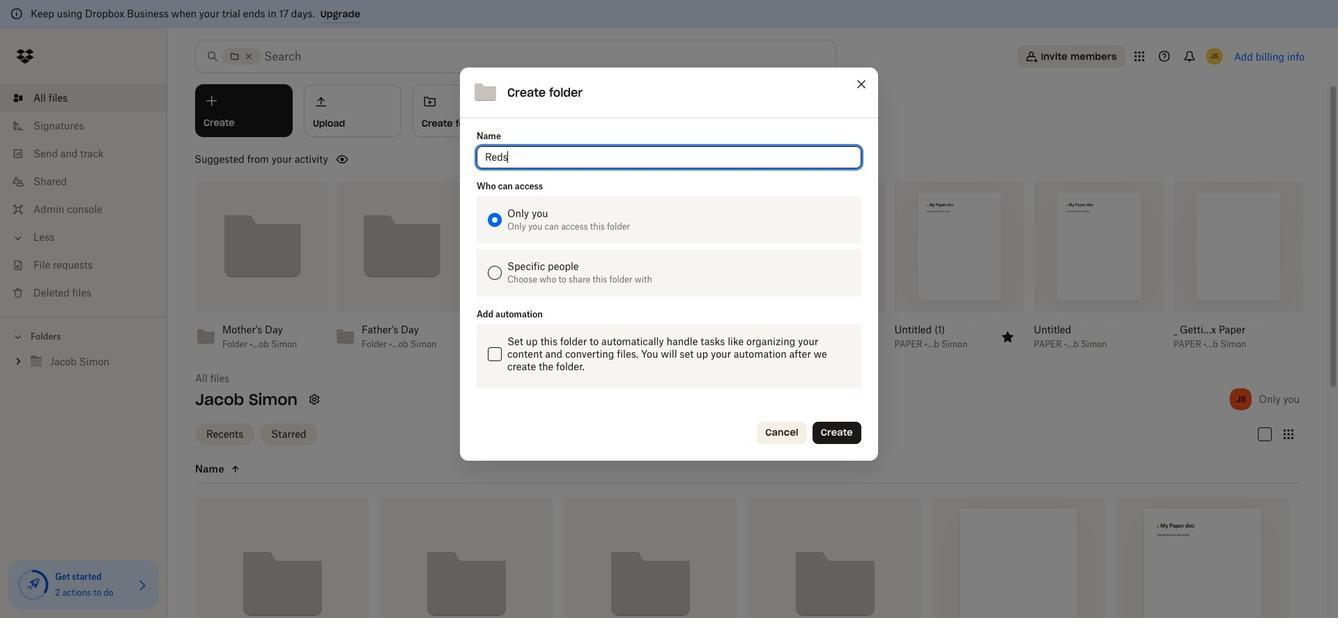 Task type: locate. For each thing, give the bounding box(es) containing it.
list
[[0, 76, 167, 317]]

None radio
[[488, 266, 502, 280]]

dialog
[[460, 67, 878, 461]]

alert
[[0, 0, 1338, 29]]

list item
[[0, 84, 167, 112]]

Folder name input text field
[[485, 150, 853, 165]]

folder, mother's day row
[[564, 498, 737, 619]]

None radio
[[488, 213, 502, 227]]

file, _ getting started with dropbox paper.paper row
[[932, 498, 1105, 619]]

folder, send and track row
[[748, 498, 921, 619]]



Task type: vqa. For each thing, say whether or not it's contained in the screenshot.
File, _ My Paper doc.paper 'row'
yes



Task type: describe. For each thing, give the bounding box(es) containing it.
dropbox image
[[11, 43, 39, 70]]

folder, file requests row
[[380, 498, 553, 619]]

less image
[[11, 231, 25, 245]]

file, _ my paper doc.paper row
[[1116, 498, 1289, 619]]

folder, father's day row
[[196, 498, 369, 619]]



